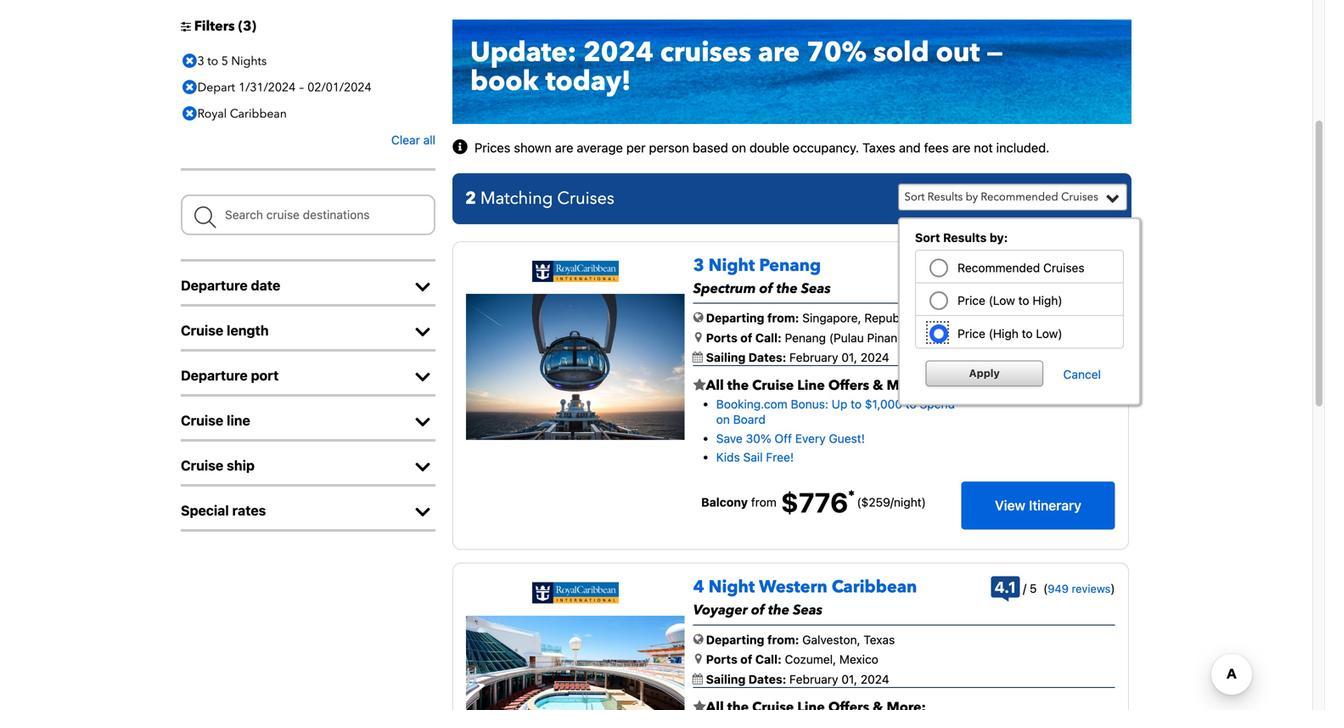 Task type: describe. For each thing, give the bounding box(es) containing it.
shown
[[514, 140, 552, 155]]

cruises
[[661, 34, 752, 71]]

3 to 5 nights
[[198, 53, 267, 69]]

globe image
[[694, 311, 704, 323]]

map marker image
[[695, 331, 702, 343]]

2
[[466, 187, 476, 210]]

departure for departure port
[[181, 367, 248, 383]]

1 times circle image from the top
[[178, 75, 201, 100]]

02/01/2024
[[308, 79, 372, 95]]

republic
[[865, 311, 913, 325]]

949
[[1048, 582, 1069, 595]]

seas inside the 3 night penang spectrum of the seas
[[802, 279, 831, 298]]

reviews for 4 night western caribbean
[[1072, 582, 1111, 595]]

are inside update: 2024 cruises are 70% sold out — book today!
[[759, 34, 800, 71]]

line
[[798, 376, 826, 395]]

price for price (high to low)
[[958, 326, 986, 340]]

chevron down image for departure date
[[410, 278, 436, 295]]

4.1 / 5 ( 949 reviews )
[[995, 578, 1116, 596]]

update:
[[471, 34, 577, 71]]

–
[[299, 79, 304, 95]]

royal
[[198, 106, 227, 122]]

filters
[[194, 17, 235, 36]]

on for double
[[732, 140, 747, 155]]

save 30% off every guest! link
[[717, 431, 865, 445]]

length
[[227, 322, 269, 338]]

kids sail free! link
[[717, 450, 794, 464]]

recommended inside sort results by: dialog
[[958, 261, 1041, 275]]

/ for 4 night western caribbean
[[1024, 582, 1027, 596]]

) inside 4.1 / 5 ( 949 reviews )
[[1111, 582, 1116, 596]]

0 horizontal spatial (
[[238, 17, 243, 36]]

( for 3 night penang
[[1051, 260, 1056, 274]]

royal caribbean link
[[178, 101, 292, 126]]

ports of call: for 3 night penang
[[707, 331, 782, 345]]

sort results by recommended cruises
[[905, 189, 1099, 205]]

apply link
[[926, 361, 1044, 386]]

1 vertical spatial penang
[[785, 331, 827, 345]]

info label image
[[453, 139, 471, 156]]

0 vertical spatial recommended
[[981, 189, 1059, 205]]

date
[[251, 277, 281, 293]]

&
[[873, 376, 884, 395]]

port
[[251, 367, 279, 383]]

special
[[181, 502, 229, 518]]

cruise line
[[181, 412, 250, 428]]

3 night penang spectrum of the seas
[[694, 254, 831, 298]]

night)
[[894, 495, 927, 509]]

ports of call: for 4 night western caribbean
[[707, 652, 782, 666]]

2 horizontal spatial are
[[953, 140, 971, 155]]

clear all link
[[392, 129, 436, 151]]

clear
[[392, 133, 420, 147]]

february 01, 2024 for 3 night penang
[[790, 350, 890, 364]]

sliders image
[[181, 20, 191, 32]]

royal caribbean image for 3 night penang
[[532, 261, 619, 282]]

free!
[[767, 450, 794, 464]]

chevron down image for cruise ship
[[410, 459, 436, 476]]

prices
[[475, 140, 511, 155]]

ports for 3 night penang
[[707, 331, 738, 345]]

chevron down image for cruise length
[[410, 324, 436, 340]]

view itinerary link
[[962, 481, 1116, 530]]

more:
[[887, 376, 927, 395]]

night for penang
[[709, 254, 755, 277]]

board
[[734, 413, 766, 427]]

5 for 3 night penang
[[1038, 260, 1045, 274]]

based
[[693, 140, 729, 155]]

calendar image for 4 night western caribbean
[[693, 673, 703, 684]]

2 matching cruises
[[466, 187, 615, 210]]

Price (High to Low) radio
[[933, 327, 944, 338]]

voyager
[[694, 601, 748, 620]]

the inside the 3 night penang spectrum of the seas
[[777, 279, 798, 298]]

calendar image for 3 night penang
[[693, 352, 703, 363]]

0 vertical spatial caribbean
[[230, 106, 287, 122]]

cruise for cruise ship
[[181, 457, 224, 473]]

penang (pulau pinang), malaysia
[[785, 331, 963, 345]]

seas inside 4 night western caribbean voyager of the seas
[[793, 601, 823, 620]]

update: 2024 cruises are 70% sold out — book today!
[[471, 34, 1004, 100]]

3 to 5 nights link
[[178, 48, 272, 74]]

3.8
[[1002, 256, 1025, 275]]

clear all
[[392, 133, 436, 147]]

person
[[649, 140, 690, 155]]

prices shown are average per person based on double occupancy. taxes and fees are not included.
[[475, 140, 1050, 155]]

itinerary
[[1030, 497, 1082, 513]]

to down more:
[[906, 397, 917, 411]]

0 horizontal spatial )
[[252, 17, 256, 36]]

5 for 4 night western caribbean
[[1030, 582, 1038, 596]]

nights
[[231, 53, 267, 69]]

apply
[[970, 367, 1001, 379]]

penang inside the 3 night penang spectrum of the seas
[[760, 254, 822, 277]]

malaysia
[[916, 331, 963, 345]]

1/31/2024
[[239, 79, 296, 95]]

royal caribbean image for 4 night western caribbean
[[532, 582, 619, 604]]

results for by:
[[944, 230, 987, 245]]

included.
[[997, 140, 1050, 155]]

february for 3 night penang
[[790, 350, 839, 364]]

map marker image
[[695, 653, 702, 665]]

2024 inside update: 2024 cruises are 70% sold out — book today!
[[584, 34, 654, 71]]

spend
[[920, 397, 956, 411]]

not
[[975, 140, 994, 155]]

cruise for cruise line
[[181, 412, 224, 428]]

sold
[[874, 34, 930, 71]]

every
[[796, 431, 826, 445]]

chevron down image for departure port
[[410, 369, 436, 386]]

save
[[717, 431, 743, 445]]

fees
[[925, 140, 949, 155]]

cruises down average
[[558, 187, 615, 210]]

voyager of the seas image
[[466, 616, 685, 710]]

balcony from $776
[[702, 486, 849, 519]]

sailing for 3 night penang
[[707, 350, 746, 364]]

ports for 4 night western caribbean
[[707, 652, 738, 666]]

to left low)
[[1022, 326, 1033, 340]]

low)
[[1037, 326, 1063, 340]]

cruise for cruise length
[[181, 322, 224, 338]]

all
[[706, 376, 724, 395]]

0 horizontal spatial /
[[891, 495, 894, 509]]

4 night western caribbean voyager of the seas
[[694, 576, 918, 620]]

2024 for 3 night penang
[[861, 350, 890, 364]]

kids
[[717, 450, 741, 464]]

/ for 3 night penang
[[1031, 260, 1035, 274]]

singapore
[[932, 311, 988, 325]]

to right the (low
[[1019, 294, 1030, 308]]

29 reviews link
[[1056, 261, 1111, 273]]

guest!
[[829, 431, 865, 445]]

price (high to low)
[[955, 326, 1063, 340]]



Task type: locate. For each thing, give the bounding box(es) containing it.
reviews for 3 night penang
[[1072, 261, 1111, 273]]

1 from: from the top
[[768, 311, 800, 325]]

of right spectrum
[[760, 279, 774, 298]]

0 vertical spatial dates:
[[749, 350, 787, 364]]

2 royal caribbean image from the top
[[532, 582, 619, 604]]

dates: for 3 night penang
[[749, 350, 787, 364]]

5 inside 3.8 / 5 ( 29 reviews
[[1038, 260, 1045, 274]]

0 vertical spatial 5
[[221, 53, 228, 69]]

view itinerary
[[996, 497, 1082, 513]]

2 ports from the top
[[707, 652, 738, 666]]

ports right map marker image
[[707, 331, 738, 345]]

01, for 3 night penang
[[842, 350, 858, 364]]

are left "70%"
[[759, 34, 800, 71]]

royal caribbean image up voyager of the seas image at the bottom of the page
[[532, 582, 619, 604]]

cozumel, mexico
[[785, 652, 879, 666]]

cancel
[[1064, 368, 1102, 382]]

call: for 3 night penang
[[756, 331, 782, 345]]

february 01, 2024
[[790, 350, 890, 364], [790, 672, 890, 686]]

night for western
[[709, 576, 755, 599]]

reviews
[[1072, 261, 1111, 273], [1072, 582, 1111, 595]]

sort up the recommended cruises option
[[916, 230, 941, 245]]

sailing dates: down departing from: galveston, texas
[[707, 672, 790, 686]]

0 horizontal spatial caribbean
[[230, 106, 287, 122]]

2 february from the top
[[790, 672, 839, 686]]

prices shown are average per person based on double occupancy. taxes and fees are not included. element
[[475, 140, 1050, 155]]

cancel button
[[1047, 368, 1119, 382]]

balcony
[[702, 495, 748, 509]]

by
[[966, 189, 979, 205]]

0 vertical spatial penang
[[760, 254, 822, 277]]

1 departing from the top
[[707, 311, 765, 325]]

1 star image from the top
[[694, 379, 706, 392]]

calendar image down map marker icon
[[693, 673, 703, 684]]

3
[[243, 17, 252, 36], [198, 53, 204, 69], [694, 254, 705, 277]]

) right 949
[[1111, 582, 1116, 596]]

/ right 3.8
[[1031, 260, 1035, 274]]

departure date
[[181, 277, 281, 293]]

offers
[[829, 376, 870, 395]]

2 vertical spatial 5
[[1030, 582, 1038, 596]]

price (low to high)
[[955, 294, 1063, 308]]

($259 / night)
[[857, 495, 927, 509]]

( up high)
[[1051, 260, 1056, 274]]

star image down map marker icon
[[694, 700, 706, 710]]

line
[[227, 412, 250, 428]]

0 vertical spatial february
[[790, 350, 839, 364]]

recommended down by:
[[958, 261, 1041, 275]]

1 calendar image from the top
[[693, 352, 703, 363]]

the right spectrum
[[777, 279, 798, 298]]

sailing down voyager
[[707, 672, 746, 686]]

0 vertical spatial night
[[709, 254, 755, 277]]

2 sailing from the top
[[707, 672, 746, 686]]

1 vertical spatial /
[[891, 495, 894, 509]]

the down the western
[[769, 601, 790, 620]]

/ right asterisk image
[[891, 495, 894, 509]]

bonus:
[[791, 397, 829, 411]]

on right based
[[732, 140, 747, 155]]

/
[[1031, 260, 1035, 274], [891, 495, 894, 509], [1024, 582, 1027, 596]]

on inside booking.com bonus: up to $1,000 to spend on board save 30% off every guest! kids sail free!
[[717, 413, 730, 427]]

1 horizontal spatial caribbean
[[832, 576, 918, 599]]

dates:
[[749, 350, 787, 364], [749, 672, 787, 686]]

2 star image from the top
[[694, 700, 706, 710]]

departing down spectrum
[[707, 311, 765, 325]]

sail
[[744, 450, 763, 464]]

reviews inside 4.1 / 5 ( 949 reviews )
[[1072, 582, 1111, 595]]

1 vertical spatial royal caribbean image
[[532, 582, 619, 604]]

cruise
[[181, 322, 224, 338], [753, 376, 794, 395], [181, 412, 224, 428], [181, 457, 224, 473]]

$776
[[781, 486, 849, 519]]

call: down departing from: galveston, texas
[[756, 652, 782, 666]]

1 01, from the top
[[842, 350, 858, 364]]

cruise up booking.com
[[753, 376, 794, 395]]

sailing for 4 night western caribbean
[[707, 672, 746, 686]]

on up save
[[717, 413, 730, 427]]

royal caribbean image down 2 matching cruises
[[532, 261, 619, 282]]

0 vertical spatial star image
[[694, 379, 706, 392]]

times circle image down times circle image
[[178, 75, 201, 100]]

spectrum of the seas image
[[466, 294, 685, 440]]

2 from: from the top
[[768, 633, 800, 647]]

(high
[[989, 326, 1019, 340]]

1 vertical spatial price
[[958, 326, 986, 340]]

by:
[[990, 230, 1009, 245]]

call: for 4 night western caribbean
[[756, 652, 782, 666]]

3 up depart
[[198, 53, 204, 69]]

sailing
[[707, 350, 746, 364], [707, 672, 746, 686]]

/ inside 3.8 / 5 ( 29 reviews
[[1031, 260, 1035, 274]]

1 night from the top
[[709, 254, 755, 277]]

1 ports of call: from the top
[[707, 331, 782, 345]]

departing for 3 night penang
[[707, 311, 765, 325]]

booking.com bonus: up to $1,000 to spend on board link
[[717, 397, 956, 427]]

2 01, from the top
[[842, 672, 858, 686]]

of right voyager
[[752, 601, 765, 620]]

0 horizontal spatial 3
[[198, 53, 204, 69]]

2 departing from the top
[[707, 633, 765, 647]]

0 vertical spatial ports
[[707, 331, 738, 345]]

0 vertical spatial results
[[928, 189, 963, 205]]

1 vertical spatial from:
[[768, 633, 800, 647]]

sort down and
[[905, 189, 925, 205]]

calendar image
[[693, 352, 703, 363], [693, 673, 703, 684]]

3 for night
[[694, 254, 705, 277]]

( right filters
[[238, 17, 243, 36]]

0 vertical spatial sailing dates:
[[707, 350, 790, 364]]

2 night from the top
[[709, 576, 755, 599]]

5 inside 4.1 / 5 ( 949 reviews )
[[1030, 582, 1038, 596]]

3 inside the 3 night penang spectrum of the seas
[[694, 254, 705, 277]]

seas up singapore,
[[802, 279, 831, 298]]

3 chevron down image from the top
[[410, 369, 436, 386]]

2024 for 4 night western caribbean
[[861, 672, 890, 686]]

2 sailing dates: from the top
[[707, 672, 790, 686]]

chevron down image for special rates
[[410, 504, 436, 521]]

of inside 4 night western caribbean voyager of the seas
[[752, 601, 765, 620]]

results for by
[[928, 189, 963, 205]]

spectrum
[[694, 279, 756, 298]]

cruises up high)
[[1044, 261, 1085, 275]]

chevron down image
[[410, 459, 436, 476], [410, 504, 436, 521]]

1 vertical spatial reviews
[[1072, 582, 1111, 595]]

of inside the 3 night penang spectrum of the seas
[[760, 279, 774, 298]]

Price (Low to High) radio
[[933, 294, 944, 305]]

2 horizontal spatial /
[[1031, 260, 1035, 274]]

1 vertical spatial call:
[[756, 652, 782, 666]]

1 vertical spatial ports of call:
[[707, 652, 782, 666]]

2 horizontal spatial 3
[[694, 254, 705, 277]]

to
[[207, 53, 218, 69], [1019, 294, 1030, 308], [1022, 326, 1033, 340], [851, 397, 862, 411], [906, 397, 917, 411]]

1 horizontal spatial 3
[[243, 17, 252, 36]]

pinang),
[[868, 331, 913, 345]]

1 horizontal spatial (
[[1044, 582, 1048, 596]]

on
[[732, 140, 747, 155], [717, 413, 730, 427]]

seas down the western
[[793, 601, 823, 620]]

february 01, 2024 down cozumel, mexico
[[790, 672, 890, 686]]

0 vertical spatial departure
[[181, 277, 248, 293]]

1 ports from the top
[[707, 331, 738, 345]]

sort inside dialog
[[916, 230, 941, 245]]

departing for 4 night western caribbean
[[707, 633, 765, 647]]

sort results by: dialog
[[899, 217, 1142, 406]]

night inside the 3 night penang spectrum of the seas
[[709, 254, 755, 277]]

dates: for 4 night western caribbean
[[749, 672, 787, 686]]

2024
[[584, 34, 654, 71], [861, 350, 890, 364], [861, 672, 890, 686]]

1 dates: from the top
[[749, 350, 787, 364]]

of right map marker image
[[741, 331, 753, 345]]

( inside 4.1 / 5 ( 949 reviews )
[[1044, 582, 1048, 596]]

0 vertical spatial 2024
[[584, 34, 654, 71]]

february up the all the cruise line offers & more:
[[790, 350, 839, 364]]

1 vertical spatial star image
[[694, 700, 706, 710]]

are left not
[[953, 140, 971, 155]]

1 horizontal spatial /
[[1024, 582, 1027, 596]]

0 vertical spatial price
[[958, 294, 986, 308]]

from: for 3 night penang
[[768, 311, 800, 325]]

2 departure from the top
[[181, 367, 248, 383]]

1 vertical spatial february 01, 2024
[[790, 672, 890, 686]]

price up the singapore
[[958, 294, 986, 308]]

chevron down image
[[410, 278, 436, 295], [410, 324, 436, 340], [410, 369, 436, 386], [410, 414, 436, 431]]

from: down the 3 night penang spectrum of the seas
[[768, 311, 800, 325]]

call: down the 3 night penang spectrum of the seas
[[756, 331, 782, 345]]

globe image
[[694, 633, 704, 645]]

Search cruise destinations text field
[[181, 194, 436, 235]]

1 vertical spatial sailing
[[707, 672, 746, 686]]

0 vertical spatial times circle image
[[178, 75, 201, 100]]

cozumel,
[[785, 652, 837, 666]]

0 vertical spatial seas
[[802, 279, 831, 298]]

mexico
[[840, 652, 879, 666]]

1 vertical spatial february
[[790, 672, 839, 686]]

sort for sort results by:
[[916, 230, 941, 245]]

0 vertical spatial the
[[777, 279, 798, 298]]

( inside 3.8 / 5 ( 29 reviews
[[1051, 260, 1056, 274]]

recommended up by:
[[981, 189, 1059, 205]]

ports of call: right map marker image
[[707, 331, 782, 345]]

1 vertical spatial departing
[[707, 633, 765, 647]]

february for 4 night western caribbean
[[790, 672, 839, 686]]

1 vertical spatial 2024
[[861, 350, 890, 364]]

cruise left ship
[[181, 457, 224, 473]]

night up voyager
[[709, 576, 755, 599]]

2 vertical spatial 2024
[[861, 672, 890, 686]]

singapore,
[[803, 311, 862, 325]]

1 price from the top
[[958, 294, 986, 308]]

the up booking.com
[[728, 376, 749, 395]]

february down cozumel,
[[790, 672, 839, 686]]

1 february 01, 2024 from the top
[[790, 350, 890, 364]]

1 vertical spatial chevron down image
[[410, 504, 436, 521]]

star image
[[694, 379, 706, 392], [694, 700, 706, 710]]

1 vertical spatial night
[[709, 576, 755, 599]]

matching
[[481, 187, 553, 210]]

ship
[[227, 457, 255, 473]]

2 ports of call: from the top
[[707, 652, 782, 666]]

departing down voyager
[[707, 633, 765, 647]]

1 vertical spatial times circle image
[[178, 101, 201, 126]]

($259
[[857, 495, 891, 509]]

price down the singapore
[[958, 326, 986, 340]]

(low
[[989, 294, 1016, 308]]

1 horizontal spatial on
[[732, 140, 747, 155]]

0 vertical spatial (
[[238, 17, 243, 36]]

0 vertical spatial february 01, 2024
[[790, 350, 890, 364]]

asterisk image
[[849, 490, 855, 497]]

2 vertical spatial 3
[[694, 254, 705, 277]]

1 vertical spatial the
[[728, 376, 749, 395]]

1 vertical spatial sailing dates:
[[707, 672, 790, 686]]

( for 4 night western caribbean
[[1044, 582, 1048, 596]]

1 chevron down image from the top
[[410, 278, 436, 295]]

29
[[1056, 261, 1069, 273]]

70%
[[807, 34, 867, 71]]

2 vertical spatial (
[[1044, 582, 1048, 596]]

book today!
[[471, 63, 632, 100]]

2 vertical spatial /
[[1024, 582, 1027, 596]]

2 vertical spatial the
[[769, 601, 790, 620]]

cruises
[[558, 187, 615, 210], [1062, 189, 1099, 205], [1044, 261, 1085, 275]]

caribbean down 1/31/2024
[[230, 106, 287, 122]]

dates: up booking.com
[[749, 350, 787, 364]]

30%
[[746, 431, 772, 445]]

departure up cruise line
[[181, 367, 248, 383]]

of right map marker icon
[[741, 652, 753, 666]]

1 call: from the top
[[756, 331, 782, 345]]

rates
[[232, 502, 266, 518]]

0 vertical spatial departing
[[707, 311, 765, 325]]

from: up cozumel,
[[768, 633, 800, 647]]

results
[[928, 189, 963, 205], [944, 230, 987, 245]]

0 vertical spatial ports of call:
[[707, 331, 782, 345]]

sailing dates: up all
[[707, 350, 790, 364]]

1 sailing dates: from the top
[[707, 350, 790, 364]]

0 vertical spatial from:
[[768, 311, 800, 325]]

5 left 'nights'
[[221, 53, 228, 69]]

sort results by:
[[916, 230, 1009, 245]]

royal caribbean
[[198, 106, 287, 122]]

1 vertical spatial results
[[944, 230, 987, 245]]

1 vertical spatial calendar image
[[693, 673, 703, 684]]

01, down mexico
[[842, 672, 858, 686]]

royal caribbean image
[[532, 261, 619, 282], [532, 582, 619, 604]]

3 right filters
[[243, 17, 252, 36]]

2 price from the top
[[958, 326, 986, 340]]

/ inside 4.1 / 5 ( 949 reviews )
[[1024, 582, 1027, 596]]

cruises up 29 reviews link on the top of the page
[[1062, 189, 1099, 205]]

are right shown
[[555, 140, 574, 155]]

0 vertical spatial calendar image
[[693, 352, 703, 363]]

1 vertical spatial sort
[[916, 230, 941, 245]]

departure up cruise length
[[181, 277, 248, 293]]

2 dates: from the top
[[749, 672, 787, 686]]

3 for to
[[198, 53, 204, 69]]

0 vertical spatial reviews
[[1072, 261, 1111, 273]]

0 vertical spatial /
[[1031, 260, 1035, 274]]

1 vertical spatial caribbean
[[832, 576, 918, 599]]

filters ( 3 )
[[194, 17, 256, 36]]

4 chevron down image from the top
[[410, 414, 436, 431]]

times circle image down depart
[[178, 101, 201, 126]]

2 february 01, 2024 from the top
[[790, 672, 890, 686]]

3 up spectrum
[[694, 254, 705, 277]]

Recommended Cruises radio
[[933, 261, 944, 272]]

reviews right 949
[[1072, 582, 1111, 595]]

on for board
[[717, 413, 730, 427]]

recommended
[[981, 189, 1059, 205], [958, 261, 1041, 275]]

cruise left 'length'
[[181, 322, 224, 338]]

results left by:
[[944, 230, 987, 245]]

( right '4.1'
[[1044, 582, 1048, 596]]

0 vertical spatial on
[[732, 140, 747, 155]]

departure for departure date
[[181, 277, 248, 293]]

galveston,
[[803, 633, 861, 647]]

1 vertical spatial (
[[1051, 260, 1056, 274]]

off
[[775, 431, 793, 445]]

1 chevron down image from the top
[[410, 459, 436, 476]]

cruise ship
[[181, 457, 255, 473]]

1 vertical spatial dates:
[[749, 672, 787, 686]]

results inside dialog
[[944, 230, 987, 245]]

cruises inside sort results by: dialog
[[1044, 261, 1085, 275]]

2 reviews from the top
[[1072, 582, 1111, 595]]

1 vertical spatial on
[[717, 413, 730, 427]]

penang up singapore,
[[760, 254, 822, 277]]

0 horizontal spatial on
[[717, 413, 730, 427]]

1 royal caribbean image from the top
[[532, 261, 619, 282]]

3.8 / 5 ( 29 reviews
[[1002, 256, 1111, 275]]

/ right '4.1'
[[1024, 582, 1027, 596]]

0 vertical spatial sailing
[[707, 350, 746, 364]]

0 vertical spatial chevron down image
[[410, 459, 436, 476]]

0 vertical spatial royal caribbean image
[[532, 261, 619, 282]]

2 times circle image from the top
[[178, 101, 201, 126]]

night up spectrum
[[709, 254, 755, 277]]

1 vertical spatial recommended
[[958, 261, 1041, 275]]

night inside 4 night western caribbean voyager of the seas
[[709, 576, 755, 599]]

departing from: singapore, republic of singapore
[[707, 311, 988, 325]]

calendar image down map marker image
[[693, 352, 703, 363]]

2 calendar image from the top
[[693, 673, 703, 684]]

to right times circle image
[[207, 53, 218, 69]]

2 call: from the top
[[756, 652, 782, 666]]

5 left 29
[[1038, 260, 1045, 274]]

and
[[900, 140, 921, 155]]

call:
[[756, 331, 782, 345], [756, 652, 782, 666]]

01, down (pulau
[[842, 350, 858, 364]]

)
[[252, 17, 256, 36], [1111, 582, 1116, 596]]

4
[[694, 576, 705, 599]]

2 horizontal spatial (
[[1051, 260, 1056, 274]]

results left by
[[928, 189, 963, 205]]

2 chevron down image from the top
[[410, 324, 436, 340]]

1 sailing from the top
[[707, 350, 746, 364]]

1 vertical spatial )
[[1111, 582, 1116, 596]]

booking.com
[[717, 397, 788, 411]]

caribbean
[[230, 106, 287, 122], [832, 576, 918, 599]]

sailing dates: for 3 night penang
[[707, 350, 790, 364]]

view
[[996, 497, 1026, 513]]

None field
[[181, 194, 436, 235]]

february
[[790, 350, 839, 364], [790, 672, 839, 686]]

reviews right 29
[[1072, 261, 1111, 273]]

penang down singapore,
[[785, 331, 827, 345]]

1 horizontal spatial )
[[1111, 582, 1116, 596]]

1 vertical spatial departure
[[181, 367, 248, 383]]

cruise length
[[181, 322, 269, 338]]

reviews inside 3.8 / 5 ( 29 reviews
[[1072, 261, 1111, 273]]

1 february from the top
[[790, 350, 839, 364]]

depart
[[198, 79, 235, 95]]

recommended cruises
[[955, 261, 1085, 275]]

star image down map marker image
[[694, 379, 706, 392]]

dates: down cozumel,
[[749, 672, 787, 686]]

2 chevron down image from the top
[[410, 504, 436, 521]]

0 vertical spatial sort
[[905, 189, 925, 205]]

chevron down image for cruise line
[[410, 414, 436, 431]]

times circle image
[[178, 75, 201, 100], [178, 101, 201, 126]]

times circle image
[[178, 48, 201, 74]]

double
[[750, 140, 790, 155]]

february 01, 2024 down (pulau
[[790, 350, 890, 364]]

) up 'nights'
[[252, 17, 256, 36]]

up
[[832, 397, 848, 411]]

0 vertical spatial )
[[252, 17, 256, 36]]

1 vertical spatial 01,
[[842, 672, 858, 686]]

0 horizontal spatial are
[[555, 140, 574, 155]]

from: for 4 night western caribbean
[[768, 633, 800, 647]]

1 horizontal spatial are
[[759, 34, 800, 71]]

1 vertical spatial ports
[[707, 652, 738, 666]]

caribbean inside 4 night western caribbean voyager of the seas
[[832, 576, 918, 599]]

0 vertical spatial 3
[[243, 17, 252, 36]]

departing from: galveston, texas
[[707, 633, 896, 647]]

0 vertical spatial 01,
[[842, 350, 858, 364]]

5 left 949
[[1030, 582, 1038, 596]]

price for price (low to high)
[[958, 294, 986, 308]]

from
[[752, 495, 777, 509]]

ports of call: right map marker icon
[[707, 652, 782, 666]]

1 vertical spatial 5
[[1038, 260, 1045, 274]]

01, for 4 night western caribbean
[[842, 672, 858, 686]]

1 vertical spatial 3
[[198, 53, 204, 69]]

february 01, 2024 for 4 night western caribbean
[[790, 672, 890, 686]]

1 reviews from the top
[[1072, 261, 1111, 273]]

cruise left line
[[181, 412, 224, 428]]

1 departure from the top
[[181, 277, 248, 293]]

0 vertical spatial call:
[[756, 331, 782, 345]]

sailing dates: for 4 night western caribbean
[[707, 672, 790, 686]]

4.1
[[995, 578, 1017, 596]]

average
[[577, 140, 623, 155]]

seas
[[802, 279, 831, 298], [793, 601, 823, 620]]

taxes
[[863, 140, 896, 155]]

sort for sort results by recommended cruises
[[905, 189, 925, 205]]

the inside 4 night western caribbean voyager of the seas
[[769, 601, 790, 620]]

1 vertical spatial seas
[[793, 601, 823, 620]]

ports right map marker icon
[[707, 652, 738, 666]]

sailing up all
[[707, 350, 746, 364]]

caribbean up texas
[[832, 576, 918, 599]]

to right up
[[851, 397, 862, 411]]



Task type: vqa. For each thing, say whether or not it's contained in the screenshot.
YOUR
no



